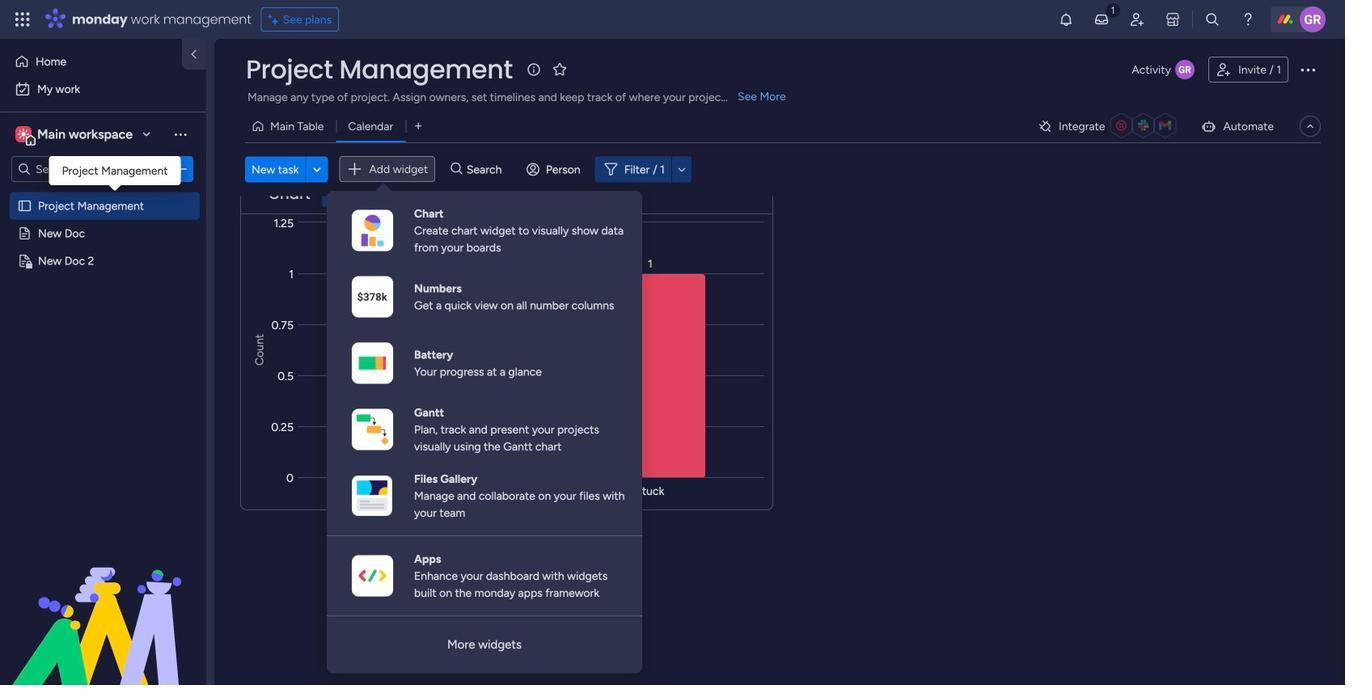 Task type: vqa. For each thing, say whether or not it's contained in the screenshot.
notifications icon
yes



Task type: locate. For each thing, give the bounding box(es) containing it.
collapse board header image
[[1304, 120, 1317, 133]]

search everything image
[[1205, 11, 1221, 28]]

1 public board image from the top
[[17, 198, 32, 214]]

workspace image
[[15, 125, 32, 143], [18, 125, 29, 143]]

1 horizontal spatial options image
[[1299, 60, 1318, 79]]

options image
[[1299, 60, 1318, 79], [172, 161, 189, 177]]

options image down workspace options icon
[[172, 161, 189, 177]]

list box
[[0, 189, 206, 493]]

0 vertical spatial options image
[[1299, 60, 1318, 79]]

board activity image
[[1176, 60, 1195, 79]]

None field
[[242, 53, 517, 87], [265, 184, 315, 205], [242, 53, 517, 87], [265, 184, 315, 205]]

1 image
[[1106, 1, 1121, 19]]

1 workspace image from the left
[[15, 125, 32, 143]]

option
[[10, 49, 172, 74], [10, 76, 197, 102], [0, 191, 206, 195]]

Search field
[[463, 158, 511, 181]]

public board image
[[17, 198, 32, 214], [17, 226, 32, 241]]

angle down image
[[313, 163, 321, 175]]

notifications image
[[1058, 11, 1075, 28]]

options image down greg robinson icon
[[1299, 60, 1318, 79]]

1 vertical spatial public board image
[[17, 226, 32, 241]]

see plans image
[[268, 10, 283, 29]]

Search in workspace field
[[34, 160, 135, 178]]

0 vertical spatial public board image
[[17, 198, 32, 214]]

greg robinson image
[[1300, 6, 1326, 32]]

0 horizontal spatial options image
[[172, 161, 189, 177]]

invite members image
[[1130, 11, 1146, 28]]

help image
[[1241, 11, 1257, 28]]



Task type: describe. For each thing, give the bounding box(es) containing it.
2 vertical spatial option
[[0, 191, 206, 195]]

add to favorites image
[[552, 61, 568, 77]]

0 vertical spatial option
[[10, 49, 172, 74]]

show board description image
[[524, 61, 544, 78]]

monday marketplace image
[[1165, 11, 1181, 28]]

workspace options image
[[172, 126, 189, 142]]

v2 search image
[[451, 160, 463, 178]]

select product image
[[15, 11, 31, 28]]

1 vertical spatial options image
[[172, 161, 189, 177]]

add view image
[[415, 120, 422, 132]]

dapulse drag handle 3 image
[[251, 188, 257, 200]]

private board image
[[17, 253, 32, 269]]

update feed image
[[1094, 11, 1110, 28]]

2 public board image from the top
[[17, 226, 32, 241]]

1 vertical spatial option
[[10, 76, 197, 102]]

arrow down image
[[672, 160, 692, 179]]

workspace selection element
[[15, 125, 135, 146]]

2 workspace image from the left
[[18, 125, 29, 143]]

lottie animation image
[[0, 522, 206, 685]]

lottie animation element
[[0, 522, 206, 685]]



